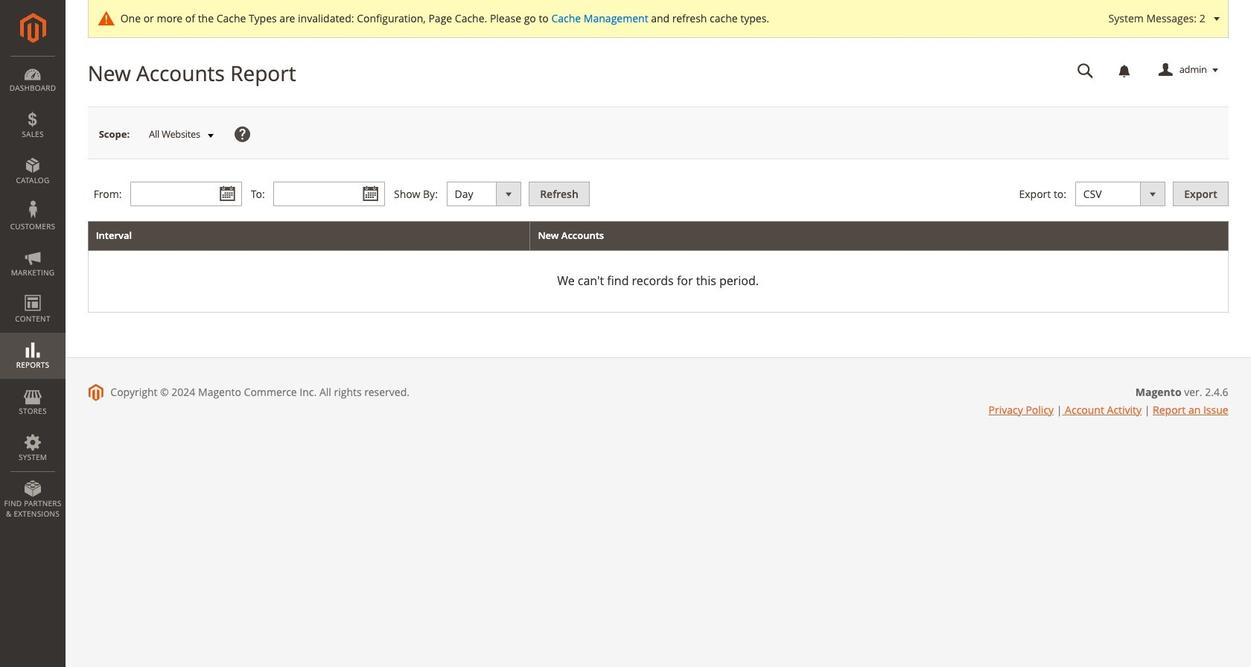 Task type: locate. For each thing, give the bounding box(es) containing it.
menu bar
[[0, 56, 66, 527]]

None text field
[[274, 182, 385, 206]]

magento admin panel image
[[20, 13, 46, 43]]

None text field
[[1067, 57, 1104, 83], [130, 182, 242, 206], [1067, 57, 1104, 83], [130, 182, 242, 206]]



Task type: vqa. For each thing, say whether or not it's contained in the screenshot.
menu
no



